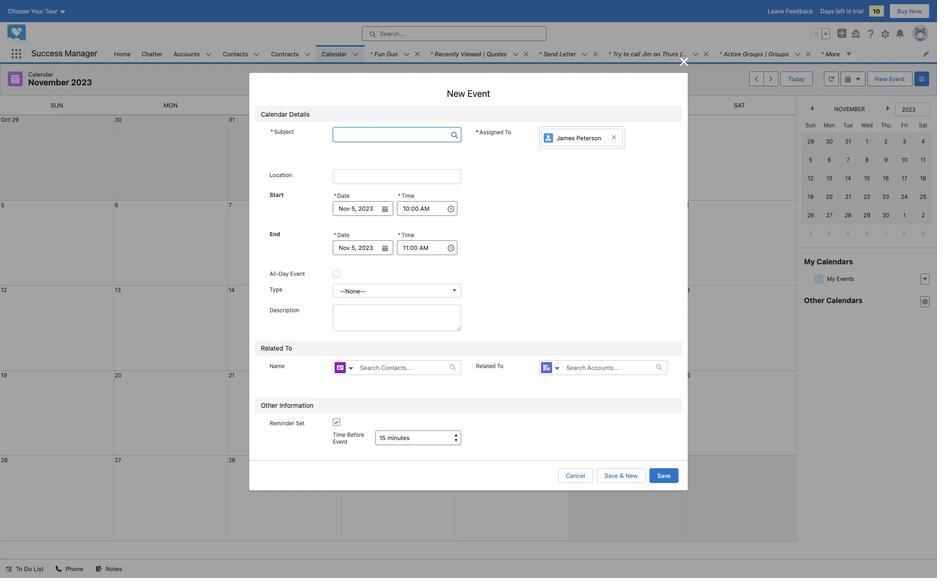 Task type: describe. For each thing, give the bounding box(es) containing it.
1 vertical spatial 6
[[115, 202, 118, 208]]

thu inside grid
[[881, 122, 891, 129]]

1 vertical spatial 22
[[342, 372, 349, 379]]

2 list item from the left
[[425, 45, 534, 62]]

0 horizontal spatial 26
[[1, 457, 8, 464]]

tue inside grid
[[844, 122, 853, 129]]

oct
[[1, 116, 10, 123]]

list containing home
[[109, 45, 937, 62]]

24 inside grid
[[901, 193, 908, 200]]

0 horizontal spatial 2 button
[[456, 116, 460, 123]]

12 inside grid
[[808, 175, 814, 182]]

0 horizontal spatial 8
[[342, 202, 346, 208]]

1 vertical spatial 31
[[845, 138, 851, 145]]

buy now
[[897, 7, 922, 15]]

0 horizontal spatial 15
[[342, 287, 348, 294]]

0 vertical spatial 7
[[847, 157, 850, 163]]

contacts list item
[[217, 45, 266, 62]]

notes button
[[90, 560, 128, 579]]

home link
[[109, 45, 136, 62]]

1 horizontal spatial 6
[[828, 157, 831, 163]]

17
[[902, 175, 908, 182]]

2 horizontal spatial 5
[[847, 230, 850, 237]]

to do list
[[16, 566, 44, 573]]

save for save
[[657, 472, 671, 480]]

save & new
[[605, 472, 638, 480]]

* subject
[[271, 129, 294, 135]]

2 - from the left
[[343, 287, 345, 295]]

10 inside grid
[[902, 157, 908, 163]]

23 button
[[456, 372, 463, 379]]

0 vertical spatial 3
[[570, 116, 574, 123]]

2 horizontal spatial 7
[[885, 230, 888, 237]]

1 horizontal spatial 3
[[809, 230, 813, 237]]

today button
[[780, 72, 813, 86]]

25 button
[[684, 372, 691, 379]]

peterson
[[577, 134, 601, 142]]

cancel button
[[558, 468, 593, 483]]

all-
[[270, 270, 279, 277]]

0 horizontal spatial 9
[[456, 202, 460, 208]]

26 button
[[1, 457, 8, 464]]

0 horizontal spatial 27
[[115, 457, 121, 464]]

0 vertical spatial thu
[[506, 102, 518, 109]]

1 vertical spatial 21
[[229, 372, 235, 379]]

13 inside grid
[[827, 175, 833, 182]]

18 button
[[684, 287, 690, 294]]

description
[[270, 307, 300, 314]]

0 vertical spatial 10
[[873, 7, 880, 15]]

sun inside grid
[[806, 122, 816, 129]]

3 - from the left
[[363, 287, 366, 295]]

--none--
[[340, 287, 366, 295]]

november inside calendar november 2023
[[28, 78, 69, 87]]

0 horizontal spatial 25
[[684, 372, 691, 379]]

0 vertical spatial 31
[[229, 116, 235, 123]]

2 vertical spatial 9
[[922, 230, 925, 237]]

trial
[[853, 7, 864, 15]]

new inside new event button
[[875, 75, 888, 83]]

to do list button
[[0, 560, 49, 579]]

0 vertical spatial mon
[[164, 102, 178, 109]]

list
[[34, 566, 44, 573]]

dec 1
[[570, 457, 585, 464]]

0 horizontal spatial wed
[[391, 102, 405, 109]]

dec
[[570, 457, 580, 464]]

(sample)
[[680, 50, 705, 57]]

my calendars
[[804, 258, 853, 266]]

other for other information
[[261, 402, 278, 410]]

2 horizontal spatial 3
[[903, 138, 906, 145]]

location
[[270, 172, 292, 178]]

oct 29
[[1, 116, 19, 123]]

5 list item from the left
[[714, 45, 816, 62]]

left
[[836, 7, 845, 15]]

new event inside button
[[875, 75, 905, 83]]

mon inside grid
[[824, 122, 835, 129]]

Name text field
[[355, 361, 450, 375]]

calendar list item
[[316, 45, 364, 62]]

contracts list item
[[266, 45, 316, 62]]

13 button
[[115, 287, 121, 294]]

inverse image
[[679, 56, 690, 68]]

accounts link
[[168, 45, 205, 62]]

group up all-day event option
[[333, 230, 393, 255]]

none-
[[345, 287, 363, 295]]

type
[[270, 286, 282, 293]]

manager
[[65, 49, 97, 58]]

1 list item from the left
[[364, 45, 425, 62]]

1 vertical spatial 19
[[1, 372, 7, 379]]

1 - from the left
[[340, 287, 343, 295]]

3 list item from the left
[[534, 45, 603, 62]]

end
[[270, 231, 280, 238]]

chatter link
[[136, 45, 168, 62]]

0 horizontal spatial 30 button
[[115, 116, 122, 123]]

nov 1 button
[[342, 116, 357, 123]]

time inside time before event
[[333, 432, 346, 438]]

0 vertical spatial tue
[[279, 102, 290, 109]]

date for start
[[337, 192, 350, 199]]

* date for start
[[334, 192, 350, 199]]

date for end
[[337, 232, 350, 238]]

event inside time before event
[[333, 438, 347, 445]]

nov
[[342, 116, 353, 123]]

1 vertical spatial 30 button
[[456, 457, 463, 464]]

jim
[[642, 50, 652, 57]]

7 button
[[229, 202, 232, 208]]

2 horizontal spatial 6
[[865, 230, 869, 237]]

0 horizontal spatial 20
[[115, 372, 122, 379]]

1 horizontal spatial 8
[[865, 157, 869, 163]]

my events
[[827, 276, 854, 282]]

1 horizontal spatial 4
[[828, 230, 831, 237]]

| for quotes
[[483, 50, 485, 57]]

1 vertical spatial 11
[[684, 202, 689, 208]]

2 vertical spatial 8
[[903, 230, 906, 237]]

thurs
[[662, 50, 678, 57]]

1 vertical spatial 4
[[922, 138, 925, 145]]

to inside "button"
[[16, 566, 22, 573]]

contracts link
[[266, 45, 304, 62]]

20 button
[[115, 372, 122, 379]]

29 button
[[342, 457, 349, 464]]

before
[[347, 432, 364, 438]]

calendar november 2023
[[28, 71, 92, 87]]

Location text field
[[333, 169, 461, 184]]

success manager
[[31, 49, 97, 58]]

leave feedback
[[768, 7, 813, 15]]

27 inside grid
[[826, 212, 833, 219]]

1 groups from the left
[[743, 50, 763, 57]]

james
[[557, 134, 575, 142]]

1 vertical spatial november
[[834, 106, 865, 113]]

0 vertical spatial 9
[[884, 157, 888, 163]]

0 horizontal spatial 24
[[570, 372, 577, 379]]

1 vertical spatial 14
[[229, 287, 235, 294]]

save button
[[650, 468, 679, 483]]

19 button
[[1, 372, 7, 379]]

dec 1 button
[[570, 457, 585, 464]]

leave
[[768, 7, 784, 15]]

1 vertical spatial new
[[447, 88, 465, 99]]

other information
[[261, 402, 314, 410]]

set
[[296, 420, 305, 427]]

* try to call jim on thurs (sample)
[[608, 50, 705, 57]]

calendar inside 'link'
[[322, 50, 347, 57]]

Description text field
[[333, 304, 461, 331]]

8 button
[[342, 202, 346, 208]]

fri inside grid
[[901, 122, 908, 129]]

calendar details
[[261, 111, 310, 118]]

16 button
[[456, 287, 462, 294]]

accounts
[[174, 50, 200, 57]]

0 horizontal spatial 5
[[1, 202, 4, 208]]

active
[[724, 50, 741, 57]]

days left in trial
[[821, 7, 864, 15]]

1 vertical spatial 7
[[229, 202, 232, 208]]

sat inside grid
[[919, 122, 928, 129]]

group down * active groups | groups on the top right
[[750, 72, 779, 86]]

* send letter
[[539, 50, 576, 57]]

gun
[[386, 50, 398, 57]]

save for save & new
[[605, 472, 618, 480]]

1 vertical spatial 23
[[456, 372, 463, 379]]

20 inside grid
[[826, 193, 833, 200]]

22 button
[[342, 372, 349, 379]]

today
[[788, 75, 805, 83]]

do
[[24, 566, 32, 573]]

now
[[910, 7, 922, 15]]

31 button
[[229, 116, 235, 123]]

my for my calendars
[[804, 258, 815, 266]]

try
[[613, 50, 622, 57]]

name
[[270, 363, 285, 370]]

2023
[[71, 78, 92, 87]]

23 inside grid
[[883, 193, 889, 200]]

0 vertical spatial sun
[[51, 102, 63, 109]]

1 vertical spatial 28
[[229, 457, 235, 464]]

related to for new event
[[261, 344, 292, 352]]

1 vertical spatial 12
[[1, 287, 7, 294]]

letter
[[560, 50, 576, 57]]

* active groups | groups
[[719, 50, 789, 57]]

subject
[[274, 129, 294, 135]]

9 button
[[456, 202, 460, 208]]

group down location text box
[[333, 190, 393, 216]]

Related To text field
[[561, 361, 656, 375]]

25 inside grid
[[920, 193, 927, 200]]

quotes
[[487, 50, 507, 57]]

text default image inside "to do list" "button"
[[6, 566, 12, 573]]



Task type: locate. For each thing, give the bounding box(es) containing it.
start
[[270, 191, 284, 198]]

1 vertical spatial mon
[[824, 122, 835, 129]]

list
[[109, 45, 937, 62]]

new inside save & new "button"
[[626, 472, 638, 480]]

2 button
[[456, 116, 460, 123], [684, 457, 687, 464]]

10 up '17'
[[902, 157, 908, 163]]

0 horizontal spatial 18
[[684, 287, 690, 294]]

calendars up my events
[[817, 258, 853, 266]]

11 inside grid
[[921, 157, 926, 163]]

* date down the 8 button
[[334, 232, 350, 238]]

0 horizontal spatial sat
[[734, 102, 745, 109]]

feedback
[[786, 7, 813, 15]]

fun
[[374, 50, 385, 57]]

0 horizontal spatial 10
[[873, 7, 880, 15]]

1 horizontal spatial 16
[[883, 175, 889, 182]]

date up the 8 button
[[337, 192, 350, 199]]

date down the 8 button
[[337, 232, 350, 238]]

2 date from the top
[[337, 232, 350, 238]]

date
[[337, 192, 350, 199], [337, 232, 350, 238]]

19 inside grid
[[808, 193, 814, 200]]

| right active
[[765, 50, 767, 57]]

0 horizontal spatial fri
[[621, 102, 630, 109]]

home
[[114, 50, 131, 57]]

9
[[884, 157, 888, 163], [456, 202, 460, 208], [922, 230, 925, 237]]

1 horizontal spatial 10
[[902, 157, 908, 163]]

0 vertical spatial 5
[[809, 157, 813, 163]]

1 horizontal spatial 22
[[864, 193, 871, 200]]

7
[[847, 157, 850, 163], [229, 202, 232, 208], [885, 230, 888, 237]]

1 vertical spatial my
[[827, 276, 835, 282]]

sat
[[734, 102, 745, 109], [919, 122, 928, 129]]

1 vertical spatial new event
[[447, 88, 490, 99]]

3 button
[[570, 116, 574, 123]]

None text field
[[333, 128, 461, 142], [397, 201, 458, 216], [333, 240, 393, 255], [333, 128, 461, 142], [397, 201, 458, 216], [333, 240, 393, 255]]

accounts list item
[[168, 45, 217, 62]]

21 inside grid
[[845, 193, 851, 200]]

2 horizontal spatial 9
[[922, 230, 925, 237]]

0 vertical spatial fri
[[621, 102, 630, 109]]

1 horizontal spatial my
[[827, 276, 835, 282]]

1 vertical spatial 8
[[342, 202, 346, 208]]

buy
[[897, 7, 908, 15]]

--none-- button
[[333, 284, 461, 298]]

14
[[845, 175, 851, 182], [229, 287, 235, 294]]

accounts image
[[541, 362, 552, 373]]

wed inside grid
[[861, 122, 873, 129]]

notes
[[106, 566, 122, 573]]

james peterson link
[[542, 129, 623, 146]]

0 horizontal spatial 4
[[684, 116, 688, 123]]

31
[[229, 116, 235, 123], [845, 138, 851, 145]]

calendar link
[[316, 45, 352, 62]]

27 button
[[115, 457, 121, 464]]

1 horizontal spatial |
[[765, 50, 767, 57]]

24 button
[[570, 372, 577, 379]]

0 vertical spatial november
[[28, 78, 69, 87]]

other up reminder in the left bottom of the page
[[261, 402, 278, 410]]

related for related to
[[476, 363, 496, 370]]

0 horizontal spatial 13
[[115, 287, 121, 294]]

contracts
[[271, 50, 299, 57]]

1 vertical spatial 16
[[456, 287, 462, 294]]

save
[[605, 472, 618, 480], [657, 472, 671, 480]]

grid containing sun
[[802, 118, 933, 243]]

search...
[[380, 30, 405, 37]]

phone button
[[50, 560, 89, 579]]

15 inside grid
[[864, 175, 870, 182]]

1 horizontal spatial 18
[[920, 175, 926, 182]]

0 horizontal spatial related
[[261, 344, 283, 352]]

0 vertical spatial 23
[[883, 193, 889, 200]]

1 date from the top
[[337, 192, 350, 199]]

group down 'days'
[[811, 28, 830, 39]]

0 vertical spatial 30 button
[[115, 116, 122, 123]]

1 horizontal spatial save
[[657, 472, 671, 480]]

calendar right contracts "list item"
[[322, 50, 347, 57]]

calendars for other calendars
[[826, 296, 863, 305]]

1 horizontal spatial 11
[[921, 157, 926, 163]]

6 button
[[115, 202, 118, 208]]

2 horizontal spatial new
[[875, 75, 888, 83]]

1 horizontal spatial 24
[[901, 193, 908, 200]]

* time
[[398, 192, 414, 199], [398, 232, 414, 238]]

3 up 'james'
[[570, 116, 574, 123]]

1 horizontal spatial related to
[[476, 363, 504, 370]]

4 list item from the left
[[603, 45, 714, 62]]

my for my events
[[827, 276, 835, 282]]

save inside "button"
[[605, 472, 618, 480]]

6
[[828, 157, 831, 163], [115, 202, 118, 208], [865, 230, 869, 237]]

0 horizontal spatial 14
[[229, 287, 235, 294]]

1 horizontal spatial 21
[[845, 193, 851, 200]]

1 horizontal spatial 30 button
[[456, 457, 463, 464]]

1 vertical spatial 26
[[1, 457, 8, 464]]

1 vertical spatial fri
[[901, 122, 908, 129]]

24 right accounts image
[[570, 372, 577, 379]]

1 vertical spatial tue
[[844, 122, 853, 129]]

2 groups from the left
[[769, 50, 789, 57]]

1 horizontal spatial thu
[[881, 122, 891, 129]]

1 vertical spatial thu
[[881, 122, 891, 129]]

0 vertical spatial 14
[[845, 175, 851, 182]]

12
[[808, 175, 814, 182], [1, 287, 7, 294]]

list item
[[364, 45, 425, 62], [425, 45, 534, 62], [534, 45, 603, 62], [603, 45, 714, 62], [714, 45, 816, 62]]

1 horizontal spatial 12
[[808, 175, 814, 182]]

time before event
[[333, 432, 364, 445]]

1 horizontal spatial 13
[[827, 175, 833, 182]]

0 vertical spatial 15
[[864, 175, 870, 182]]

* recently viewed | quotes
[[430, 50, 507, 57]]

1 vertical spatial calendars
[[826, 296, 863, 305]]

2 vertical spatial new
[[626, 472, 638, 480]]

contacts
[[223, 50, 248, 57]]

0 vertical spatial 24
[[901, 193, 908, 200]]

my up hide items 'icon'
[[804, 258, 815, 266]]

calendar up "* subject"
[[261, 111, 288, 118]]

november
[[28, 78, 69, 87], [834, 106, 865, 113]]

search... button
[[362, 26, 547, 41]]

text default image
[[414, 51, 420, 57], [805, 51, 812, 57], [922, 276, 928, 282], [922, 299, 928, 305], [656, 364, 663, 371], [348, 366, 354, 372], [554, 366, 560, 372], [6, 566, 12, 573]]

0 horizontal spatial new event
[[447, 88, 490, 99]]

1 vertical spatial 27
[[115, 457, 121, 464]]

nov 1
[[342, 116, 357, 123]]

18 inside grid
[[920, 175, 926, 182]]

2 | from the left
[[765, 50, 767, 57]]

0 vertical spatial 4
[[684, 116, 688, 123]]

groups right active
[[743, 50, 763, 57]]

time for end
[[402, 232, 414, 238]]

all-day event
[[270, 270, 305, 277]]

calendar for details
[[261, 111, 288, 118]]

0 vertical spatial other
[[804, 296, 825, 305]]

save inside button
[[657, 472, 671, 480]]

0 horizontal spatial my
[[804, 258, 815, 266]]

0 vertical spatial 6
[[828, 157, 831, 163]]

other for other calendars
[[804, 296, 825, 305]]

event inside new event button
[[889, 75, 905, 83]]

1 horizontal spatial 23
[[883, 193, 889, 200]]

| for groups
[[765, 50, 767, 57]]

22 inside grid
[[864, 193, 871, 200]]

1 | from the left
[[483, 50, 485, 57]]

1 horizontal spatial sat
[[919, 122, 928, 129]]

1 horizontal spatial 28
[[845, 212, 852, 219]]

2 * date from the top
[[334, 232, 350, 238]]

my right hide items 'icon'
[[827, 276, 835, 282]]

other
[[804, 296, 825, 305], [261, 402, 278, 410]]

14 button
[[229, 287, 235, 294]]

day
[[279, 270, 289, 277]]

success
[[31, 49, 63, 58]]

2 vertical spatial 3
[[809, 230, 813, 237]]

16 inside grid
[[883, 175, 889, 182]]

related for new event
[[261, 344, 283, 352]]

| left quotes
[[483, 50, 485, 57]]

1 horizontal spatial 2 button
[[684, 457, 687, 464]]

3 up the my calendars
[[809, 230, 813, 237]]

1 vertical spatial other
[[261, 402, 278, 410]]

information
[[280, 402, 314, 410]]

* date for end
[[334, 232, 350, 238]]

mon
[[164, 102, 178, 109], [824, 122, 835, 129]]

1 horizontal spatial 31
[[845, 138, 851, 145]]

24 down '17'
[[901, 193, 908, 200]]

contacts image
[[335, 362, 346, 373]]

2 vertical spatial 5
[[847, 230, 850, 237]]

21 button
[[229, 372, 235, 379]]

calendars for my calendars
[[817, 258, 853, 266]]

viewed
[[461, 50, 481, 57]]

3 up '17'
[[903, 138, 906, 145]]

reminder set
[[270, 420, 305, 427]]

save & new button
[[597, 468, 646, 483]]

14 inside grid
[[845, 175, 851, 182]]

1 vertical spatial calendar
[[28, 71, 53, 78]]

hide items image
[[814, 275, 824, 284]]

0 vertical spatial 11
[[921, 157, 926, 163]]

0 horizontal spatial 23
[[456, 372, 463, 379]]

new event
[[875, 75, 905, 83], [447, 88, 490, 99]]

26 inside grid
[[807, 212, 814, 219]]

1 horizontal spatial calendar
[[261, 111, 288, 118]]

contacts link
[[217, 45, 254, 62]]

my
[[804, 258, 815, 266], [827, 276, 835, 282]]

calendar
[[322, 50, 347, 57], [28, 71, 53, 78], [261, 111, 288, 118]]

5 button
[[1, 202, 4, 208]]

1 * date from the top
[[334, 192, 350, 199]]

james peterson
[[557, 134, 601, 142]]

1 vertical spatial date
[[337, 232, 350, 238]]

group
[[811, 28, 830, 39], [750, 72, 779, 86], [333, 190, 393, 216], [333, 230, 393, 255]]

0 horizontal spatial sun
[[51, 102, 63, 109]]

2 horizontal spatial 8
[[903, 230, 906, 237]]

assigned to
[[480, 129, 511, 136]]

None text field
[[333, 201, 393, 216], [397, 240, 458, 255], [333, 201, 393, 216], [397, 240, 458, 255]]

calendar down success
[[28, 71, 53, 78]]

grid
[[802, 118, 933, 243]]

0 horizontal spatial 3
[[570, 116, 574, 123]]

1 horizontal spatial 19
[[808, 193, 814, 200]]

buy now button
[[889, 4, 930, 18]]

save left &
[[605, 472, 618, 480]]

0 vertical spatial date
[[337, 192, 350, 199]]

0 vertical spatial * time
[[398, 192, 414, 199]]

10 right 'trial' in the top right of the page
[[873, 7, 880, 15]]

calendars down events
[[826, 296, 863, 305]]

0 vertical spatial 12
[[808, 175, 814, 182]]

* time for start
[[398, 192, 414, 199]]

thu
[[506, 102, 518, 109], [881, 122, 891, 129]]

1 * time from the top
[[398, 192, 414, 199]]

0 horizontal spatial other
[[261, 402, 278, 410]]

groups
[[743, 50, 763, 57], [769, 50, 789, 57]]

30
[[115, 116, 122, 123], [826, 138, 833, 145], [883, 212, 890, 219], [456, 457, 463, 464]]

0 vertical spatial 13
[[827, 175, 833, 182]]

1 save from the left
[[605, 472, 618, 480]]

1 horizontal spatial tue
[[844, 122, 853, 129]]

28 inside grid
[[845, 212, 852, 219]]

0 vertical spatial calendar
[[322, 50, 347, 57]]

to
[[505, 129, 511, 136], [285, 344, 292, 352], [497, 363, 504, 370], [16, 566, 22, 573]]

* date up the 8 button
[[334, 192, 350, 199]]

0 horizontal spatial 12
[[1, 287, 7, 294]]

0 horizontal spatial calendar
[[28, 71, 53, 78]]

0 horizontal spatial |
[[483, 50, 485, 57]]

1 vertical spatial related
[[476, 363, 496, 370]]

new event button
[[867, 72, 913, 86]]

related to for related to
[[476, 363, 504, 370]]

chatter
[[142, 50, 163, 57]]

to
[[624, 50, 629, 57]]

1 vertical spatial sat
[[919, 122, 928, 129]]

2 save from the left
[[657, 472, 671, 480]]

2 * time from the top
[[398, 232, 414, 238]]

1 vertical spatial 18
[[684, 287, 690, 294]]

0 vertical spatial 18
[[920, 175, 926, 182]]

save right &
[[657, 472, 671, 480]]

0 horizontal spatial mon
[[164, 102, 178, 109]]

0 vertical spatial related
[[261, 344, 283, 352]]

2 horizontal spatial 4
[[922, 138, 925, 145]]

*
[[370, 50, 373, 57], [430, 50, 433, 57], [539, 50, 542, 57], [608, 50, 611, 57], [719, 50, 722, 57], [271, 129, 273, 135], [476, 129, 479, 136], [334, 192, 336, 199], [398, 192, 401, 199], [334, 232, 336, 238], [398, 232, 401, 238]]

0 vertical spatial 20
[[826, 193, 833, 200]]

text default image
[[523, 51, 529, 57], [592, 51, 599, 57], [703, 51, 710, 57], [845, 76, 851, 82], [855, 76, 861, 82], [450, 364, 456, 371], [56, 566, 62, 573], [95, 566, 102, 573]]

groups up today button
[[769, 50, 789, 57]]

days
[[821, 7, 834, 15]]

tue
[[279, 102, 290, 109], [844, 122, 853, 129]]

text default image inside phone button
[[56, 566, 62, 573]]

0 vertical spatial 19
[[808, 193, 814, 200]]

0 vertical spatial 28
[[845, 212, 852, 219]]

call
[[631, 50, 640, 57]]

* time for end
[[398, 232, 414, 238]]

28 button
[[229, 457, 235, 464]]

-
[[340, 287, 343, 295], [343, 287, 345, 295], [363, 287, 366, 295]]

time for start
[[402, 192, 414, 199]]

All-Day Event checkbox
[[333, 270, 340, 277]]

text default image inside notes "button"
[[95, 566, 102, 573]]

|
[[483, 50, 485, 57], [765, 50, 767, 57]]

21
[[845, 193, 851, 200], [229, 372, 235, 379]]

calendar inside calendar november 2023
[[28, 71, 53, 78]]

0 horizontal spatial 28
[[229, 457, 235, 464]]

calendar for november
[[28, 71, 53, 78]]

* date
[[334, 192, 350, 199], [334, 232, 350, 238]]

other down hide items 'icon'
[[804, 296, 825, 305]]



Task type: vqa. For each thing, say whether or not it's contained in the screenshot.


